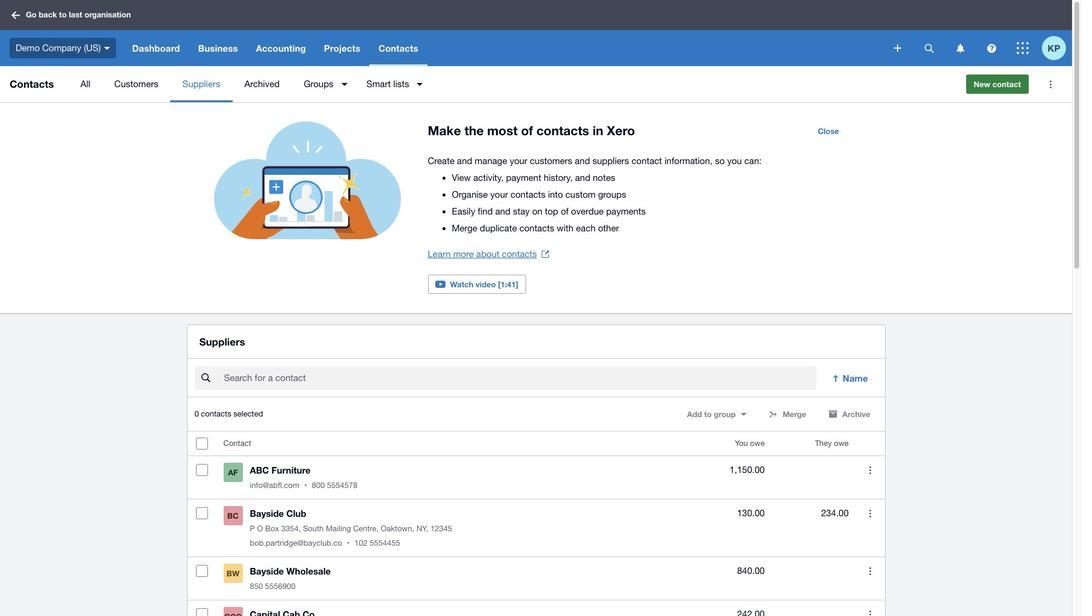 Task type: describe. For each thing, give the bounding box(es) containing it.
business
[[198, 43, 238, 54]]

groups button
[[292, 66, 355, 102]]

selected
[[234, 410, 263, 419]]

so
[[715, 156, 725, 166]]

group
[[714, 410, 736, 419]]

info@abfl.com
[[250, 481, 300, 490]]

you owe
[[735, 439, 765, 448]]

smart lists button
[[355, 66, 430, 102]]

make the most of contacts in xero
[[428, 123, 635, 138]]

close
[[818, 126, 840, 136]]

dashboard link
[[123, 30, 189, 66]]

840.00
[[738, 566, 765, 576]]

create
[[428, 156, 455, 166]]

organisation
[[85, 10, 131, 19]]

more
[[453, 249, 474, 259]]

abc furniture info@abfl.com • 800 5554578
[[250, 465, 358, 490]]

bayside for bayside wholesale
[[250, 566, 284, 577]]

1 vertical spatial suppliers
[[199, 336, 245, 348]]

merge duplicate contacts with each other
[[452, 223, 619, 233]]

0 horizontal spatial your
[[491, 189, 508, 200]]

they owe
[[815, 439, 849, 448]]

1 horizontal spatial of
[[561, 206, 569, 217]]

and up custom
[[575, 173, 591, 183]]

into
[[548, 189, 563, 200]]

create and manage your customers and suppliers contact information, so you can:
[[428, 156, 762, 166]]

merge button
[[761, 405, 814, 424]]

actions menu image
[[1039, 72, 1063, 96]]

demo
[[16, 43, 40, 53]]

groups
[[598, 189, 627, 200]]

name button
[[824, 366, 878, 391]]

12345
[[431, 525, 452, 534]]

contacts up customers
[[537, 123, 589, 138]]

wholesale
[[287, 566, 331, 577]]

stay
[[513, 206, 530, 217]]

more row options button for bayside wholesale
[[859, 560, 883, 584]]

archived
[[245, 79, 280, 89]]

840.00 link
[[738, 564, 765, 579]]

contact inside button
[[993, 79, 1021, 89]]

custom
[[566, 189, 596, 200]]

bayside club p o box 3354, south mailing centre, oaktown, ny, 12345 bob.partridge@bayclub.co • 102 5554455
[[250, 508, 452, 548]]

smart lists
[[367, 79, 409, 89]]

archive button
[[821, 405, 878, 424]]

o
[[257, 525, 263, 534]]

find
[[478, 206, 493, 217]]

more row options image
[[870, 467, 872, 474]]

business button
[[189, 30, 247, 66]]

demo company (us)
[[16, 43, 101, 53]]

accounting button
[[247, 30, 315, 66]]

4 more row options button from the top
[[859, 603, 883, 617]]

Search for a contact field
[[223, 367, 817, 390]]

850
[[250, 582, 263, 591]]

contacts down payment
[[511, 189, 546, 200]]

furniture
[[272, 465, 311, 476]]

1 vertical spatial contact
[[632, 156, 662, 166]]

bw
[[227, 569, 240, 579]]

0 vertical spatial of
[[521, 123, 533, 138]]

activity,
[[474, 173, 504, 183]]

close button
[[811, 122, 847, 141]]

new
[[974, 79, 991, 89]]

0 contacts selected
[[195, 410, 263, 419]]

• inside bayside club p o box 3354, south mailing centre, oaktown, ny, 12345 bob.partridge@bayclub.co • 102 5554455
[[347, 539, 350, 548]]

234.00
[[822, 508, 849, 519]]

800
[[312, 481, 325, 490]]

organise
[[452, 189, 488, 200]]

5554455
[[370, 539, 400, 548]]

1 vertical spatial contacts
[[10, 78, 54, 90]]

go back to last organisation link
[[7, 4, 138, 26]]

notes
[[593, 173, 616, 183]]

the
[[465, 123, 484, 138]]

bob.partridge@bayclub.co
[[250, 539, 342, 548]]

on
[[532, 206, 543, 217]]

centre,
[[353, 525, 379, 534]]

last
[[69, 10, 82, 19]]

south
[[303, 525, 324, 534]]

go
[[26, 10, 37, 19]]

archived button
[[233, 66, 292, 102]]

p
[[250, 525, 255, 534]]

add to group
[[687, 410, 736, 419]]

5556900
[[265, 582, 296, 591]]

to inside popup button
[[705, 410, 712, 419]]

back
[[39, 10, 57, 19]]

watch video [1:41]
[[450, 280, 519, 289]]

more row options image for wholesale
[[870, 568, 872, 576]]

smart
[[367, 79, 391, 89]]

1 horizontal spatial your
[[510, 156, 528, 166]]

all
[[80, 79, 90, 89]]



Task type: vqa. For each thing, say whether or not it's contained in the screenshot.
find
yes



Task type: locate. For each thing, give the bounding box(es) containing it.
projects
[[324, 43, 361, 54]]

and left suppliers
[[575, 156, 590, 166]]

top
[[545, 206, 559, 217]]

and up duplicate at the top left
[[496, 206, 511, 217]]

0 horizontal spatial •
[[304, 481, 307, 490]]

groups
[[304, 79, 334, 89]]

new contact
[[974, 79, 1021, 89]]

view activity, payment history, and notes
[[452, 173, 616, 183]]

bayside inside the bayside wholesale 850 5556900
[[250, 566, 284, 577]]

contacts up the lists
[[379, 43, 419, 54]]

suppliers inside button
[[183, 79, 220, 89]]

you
[[735, 439, 748, 448]]

3354,
[[281, 525, 301, 534]]

svg image
[[1017, 42, 1029, 54], [925, 44, 934, 53], [957, 44, 965, 53], [104, 47, 110, 50]]

2 owe from the left
[[835, 439, 849, 448]]

add
[[687, 410, 702, 419]]

1 more row options image from the top
[[870, 510, 872, 518]]

5554578
[[327, 481, 358, 490]]

more row options image
[[870, 510, 872, 518], [870, 568, 872, 576], [870, 611, 872, 617]]

svg image inside "go back to last organisation" link
[[11, 11, 20, 19]]

kp
[[1048, 42, 1061, 53]]

1 vertical spatial to
[[705, 410, 712, 419]]

•
[[304, 481, 307, 490], [347, 539, 350, 548]]

owe right they
[[835, 439, 849, 448]]

bayside
[[250, 508, 284, 519], [250, 566, 284, 577]]

0 vertical spatial contacts
[[379, 43, 419, 54]]

each
[[576, 223, 596, 233]]

suppliers button
[[171, 66, 233, 102]]

projects button
[[315, 30, 370, 66]]

demo company (us) button
[[0, 30, 123, 66]]

contacts inside 'link'
[[502, 249, 537, 259]]

duplicate
[[480, 223, 517, 233]]

130.00
[[738, 508, 765, 519]]

1 horizontal spatial owe
[[835, 439, 849, 448]]

1 owe from the left
[[751, 439, 765, 448]]

merge down easily
[[452, 223, 478, 233]]

contact right suppliers
[[632, 156, 662, 166]]

0 vertical spatial •
[[304, 481, 307, 490]]

and
[[457, 156, 472, 166], [575, 156, 590, 166], [575, 173, 591, 183], [496, 206, 511, 217]]

video
[[476, 280, 496, 289]]

svg image inside the demo company (us) popup button
[[104, 47, 110, 50]]

contacts
[[379, 43, 419, 54], [10, 78, 54, 90]]

1 vertical spatial of
[[561, 206, 569, 217]]

learn
[[428, 249, 451, 259]]

abc
[[250, 465, 269, 476]]

more row options button for bayside club
[[859, 502, 883, 526]]

information,
[[665, 156, 713, 166]]

130.00 link
[[738, 507, 765, 521]]

0 horizontal spatial to
[[59, 10, 67, 19]]

you
[[728, 156, 742, 166]]

bayside up 850
[[250, 566, 284, 577]]

in
[[593, 123, 604, 138]]

0 vertical spatial contact
[[993, 79, 1021, 89]]

0 vertical spatial your
[[510, 156, 528, 166]]

organise your contacts into custom groups
[[452, 189, 627, 200]]

of right 'top'
[[561, 206, 569, 217]]

watch
[[450, 280, 474, 289]]

dashboard
[[132, 43, 180, 54]]

your
[[510, 156, 528, 166], [491, 189, 508, 200]]

menu containing all
[[68, 66, 957, 102]]

1 horizontal spatial contact
[[993, 79, 1021, 89]]

3 more row options image from the top
[[870, 611, 872, 617]]

owe for you owe
[[751, 439, 765, 448]]

• left 800 at the left of the page
[[304, 481, 307, 490]]

0 horizontal spatial svg image
[[11, 11, 20, 19]]

learn more about contacts link
[[428, 246, 549, 263]]

contacts down the demo
[[10, 78, 54, 90]]

1 horizontal spatial to
[[705, 410, 712, 419]]

1 horizontal spatial merge
[[783, 410, 807, 419]]

1 horizontal spatial contacts
[[379, 43, 419, 54]]

bayside inside bayside club p o box 3354, south mailing centre, oaktown, ny, 12345 bob.partridge@bayclub.co • 102 5554455
[[250, 508, 284, 519]]

1 horizontal spatial svg image
[[895, 45, 902, 52]]

ny,
[[417, 525, 429, 534]]

your down activity,
[[491, 189, 508, 200]]

merge for merge duplicate contacts with each other
[[452, 223, 478, 233]]

svg image
[[11, 11, 20, 19], [987, 44, 997, 53], [895, 45, 902, 52]]

contacts down on
[[520, 223, 555, 233]]

mailing
[[326, 525, 351, 534]]

new contact button
[[966, 75, 1029, 94]]

learn more about contacts
[[428, 249, 537, 259]]

2 more row options image from the top
[[870, 568, 872, 576]]

bayside for bayside club
[[250, 508, 284, 519]]

1,150.00 link
[[730, 463, 765, 478]]

0 horizontal spatial owe
[[751, 439, 765, 448]]

suppliers
[[593, 156, 629, 166]]

banner
[[0, 0, 1073, 66]]

3 more row options button from the top
[[859, 560, 883, 584]]

of
[[521, 123, 533, 138], [561, 206, 569, 217]]

owe for they owe
[[835, 439, 849, 448]]

0 horizontal spatial contacts
[[10, 78, 54, 90]]

other
[[598, 223, 619, 233]]

to right add
[[705, 410, 712, 419]]

0 vertical spatial more row options image
[[870, 510, 872, 518]]

to inside banner
[[59, 10, 67, 19]]

add to group button
[[680, 405, 754, 424]]

your up payment
[[510, 156, 528, 166]]

all button
[[68, 66, 102, 102]]

contact
[[223, 439, 251, 448]]

menu
[[68, 66, 957, 102]]

more row options button for abc furniture
[[859, 459, 883, 483]]

merge left archive button
[[783, 410, 807, 419]]

0 vertical spatial bayside
[[250, 508, 284, 519]]

payments
[[607, 206, 646, 217]]

• inside "abc furniture info@abfl.com • 800 5554578"
[[304, 481, 307, 490]]

make
[[428, 123, 461, 138]]

company
[[42, 43, 81, 53]]

banner containing kp
[[0, 0, 1073, 66]]

club
[[287, 508, 306, 519]]

to left last
[[59, 10, 67, 19]]

box
[[265, 525, 279, 534]]

2 bayside from the top
[[250, 566, 284, 577]]

(us)
[[84, 43, 101, 53]]

payment
[[506, 173, 542, 183]]

watch video [1:41] button
[[428, 275, 526, 294]]

bayside up box
[[250, 508, 284, 519]]

0 vertical spatial to
[[59, 10, 67, 19]]

customers
[[114, 79, 158, 89]]

contacts inside contacts popup button
[[379, 43, 419, 54]]

1 vertical spatial more row options image
[[870, 568, 872, 576]]

oaktown,
[[381, 525, 415, 534]]

0 vertical spatial suppliers
[[183, 79, 220, 89]]

0 horizontal spatial merge
[[452, 223, 478, 233]]

1 horizontal spatial •
[[347, 539, 350, 548]]

2 vertical spatial more row options image
[[870, 611, 872, 617]]

more row options button
[[859, 459, 883, 483], [859, 502, 883, 526], [859, 560, 883, 584], [859, 603, 883, 617]]

bayside wholesale 850 5556900
[[250, 566, 331, 591]]

contacts down merge duplicate contacts with each other
[[502, 249, 537, 259]]

1 bayside from the top
[[250, 508, 284, 519]]

contact right new
[[993, 79, 1021, 89]]

owe right you
[[751, 439, 765, 448]]

contact
[[993, 79, 1021, 89], [632, 156, 662, 166]]

0 horizontal spatial of
[[521, 123, 533, 138]]

contact list table element
[[187, 432, 885, 617]]

2 horizontal spatial svg image
[[987, 44, 997, 53]]

of right most
[[521, 123, 533, 138]]

1 more row options button from the top
[[859, 459, 883, 483]]

0 horizontal spatial contact
[[632, 156, 662, 166]]

1 vertical spatial your
[[491, 189, 508, 200]]

2 more row options button from the top
[[859, 502, 883, 526]]

more row options image for club
[[870, 510, 872, 518]]

1 vertical spatial •
[[347, 539, 350, 548]]

0
[[195, 410, 199, 419]]

[1:41]
[[498, 280, 519, 289]]

accounting
[[256, 43, 306, 54]]

contacts button
[[370, 30, 428, 66]]

af
[[228, 468, 238, 478]]

102
[[355, 539, 368, 548]]

1 vertical spatial merge
[[783, 410, 807, 419]]

contacts
[[537, 123, 589, 138], [511, 189, 546, 200], [520, 223, 555, 233], [502, 249, 537, 259], [201, 410, 231, 419]]

bc
[[227, 511, 239, 521]]

and up view
[[457, 156, 472, 166]]

easily
[[452, 206, 475, 217]]

they
[[815, 439, 832, 448]]

0 vertical spatial merge
[[452, 223, 478, 233]]

• left 102
[[347, 539, 350, 548]]

1 vertical spatial bayside
[[250, 566, 284, 577]]

merge
[[452, 223, 478, 233], [783, 410, 807, 419]]

merge inside button
[[783, 410, 807, 419]]

contacts right 0
[[201, 410, 231, 419]]

merge for merge
[[783, 410, 807, 419]]

lists
[[393, 79, 409, 89]]



